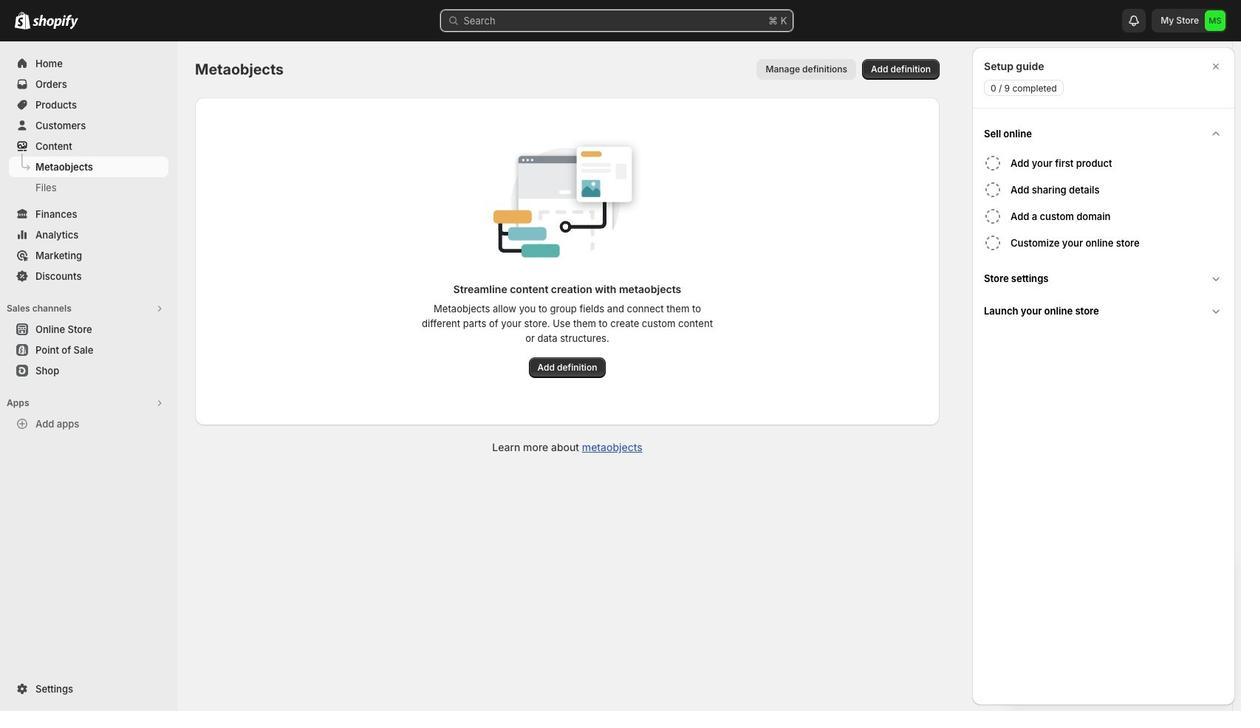 Task type: describe. For each thing, give the bounding box(es) containing it.
mark add sharing details as done image
[[985, 181, 1002, 199]]

mark customize your online store as done image
[[985, 234, 1002, 252]]



Task type: locate. For each thing, give the bounding box(es) containing it.
shopify image
[[15, 12, 30, 30]]

my store image
[[1206, 10, 1226, 31]]

mark add your first product as done image
[[985, 155, 1002, 172]]

shopify image
[[33, 15, 78, 30]]

dialog
[[973, 47, 1236, 706]]

mark add a custom domain as done image
[[985, 208, 1002, 225]]



Task type: vqa. For each thing, say whether or not it's contained in the screenshot.
Search collections Text Box
no



